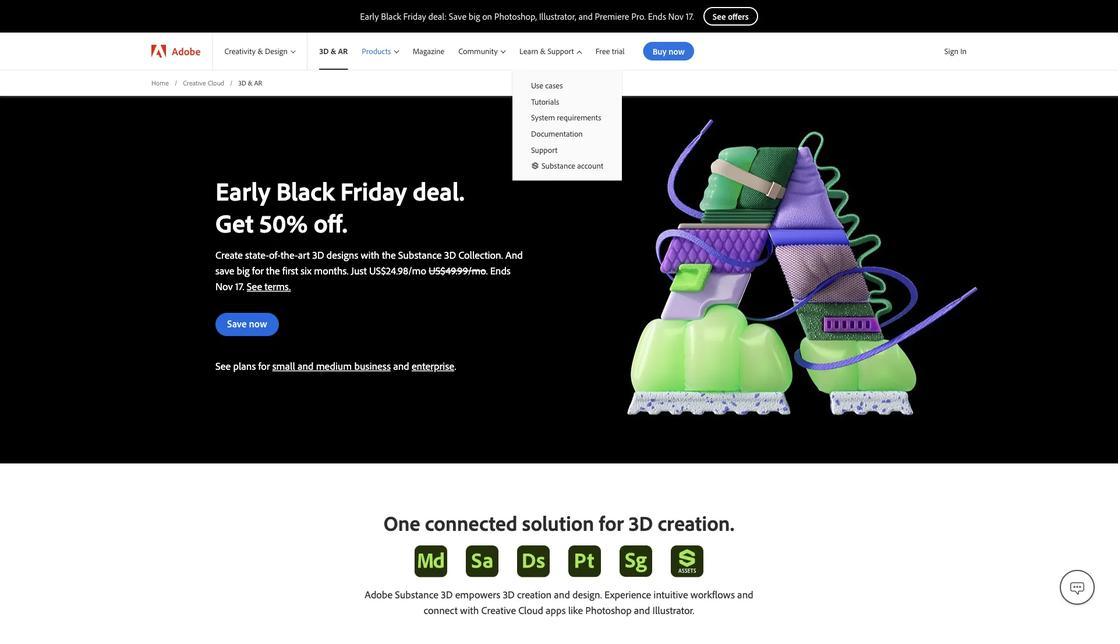 Task type: vqa. For each thing, say whether or not it's contained in the screenshot.
Community gallery IMAGE
no



Task type: describe. For each thing, give the bounding box(es) containing it.
tutorials
[[531, 96, 559, 107]]

0 horizontal spatial the
[[266, 264, 280, 277]]

support link
[[512, 142, 622, 158]]

see terms.
[[247, 280, 291, 293]]

deal:
[[428, 10, 447, 22]]

substance inside adobe substance 3d empowers 3d creation and design. experience intuitive workflows and connect with creative cloud apps like photoshop and illustrator.
[[395, 588, 439, 602]]

3d & ar link
[[308, 33, 355, 70]]

us$ 24 . 98 /mo us$ 49 . 99 /mo
[[369, 264, 486, 277]]

substance account
[[542, 161, 603, 171]]

substance inside "create state-of-the-art 3d designs with the substance 3d collection. and save big for the first six months. just"
[[398, 249, 442, 262]]

photoshop,
[[494, 10, 537, 22]]

​. ends nov 17.
[[215, 264, 511, 293]]

terms.
[[265, 280, 291, 293]]

cases
[[545, 80, 563, 91]]

intuitive
[[654, 588, 688, 602]]

modeler image
[[415, 546, 447, 578]]

system
[[531, 113, 555, 123]]

state-
[[245, 249, 269, 262]]

black for get
[[276, 175, 335, 207]]

substance 3d assets image
[[671, 546, 704, 578]]

3d up the connect
[[441, 588, 453, 602]]

creative inside adobe substance 3d empowers 3d creation and design. experience intuitive workflows and connect with creative cloud apps like photoshop and illustrator.
[[481, 604, 516, 617]]

painter image
[[568, 546, 601, 578]]

3d down creativity
[[238, 78, 246, 87]]

sign in button
[[942, 41, 969, 61]]

requirements
[[557, 113, 601, 123]]

and right workflows
[[737, 588, 753, 602]]

one connected solution for 3d creation.
[[384, 510, 735, 537]]

2 vertical spatial for
[[599, 510, 624, 537]]

community button
[[452, 33, 512, 70]]

plans
[[233, 360, 256, 373]]

adobe substance 3d empowers 3d creation and design. experience intuitive workflows and connect with creative cloud apps like photoshop and illustrator.
[[365, 588, 753, 617]]

save now link
[[215, 313, 279, 336]]

enterprise link
[[412, 360, 454, 373]]

substance account link
[[512, 158, 622, 174]]

& down creativity & design
[[248, 78, 253, 87]]

premiere
[[595, 10, 629, 22]]

0 vertical spatial creative
[[183, 78, 206, 87]]

98
[[398, 264, 408, 277]]

illustrator.
[[653, 604, 695, 617]]

sign
[[944, 46, 959, 56]]

designs
[[327, 249, 358, 262]]

3d right design
[[319, 46, 329, 56]]

account
[[577, 161, 603, 171]]

for inside "create state-of-the-art 3d designs with the substance 3d collection. and save big for the first six months. just"
[[252, 264, 264, 277]]

0 vertical spatial save
[[449, 10, 467, 22]]

collection.
[[458, 249, 503, 262]]

workflows
[[691, 588, 735, 602]]

0 vertical spatial nov
[[668, 10, 684, 22]]

the-
[[281, 249, 298, 262]]

creation
[[517, 588, 552, 602]]

system requirements
[[531, 113, 601, 123]]

empowers
[[455, 588, 500, 602]]

connect
[[424, 604, 458, 617]]

1 vertical spatial support
[[531, 145, 558, 155]]

and up apps
[[554, 588, 570, 602]]

& for learn & support popup button
[[540, 46, 546, 56]]

solution
[[522, 510, 594, 537]]

art
[[298, 249, 310, 262]]

3d up 49
[[444, 249, 456, 262]]

early for early black friday deal. get 50% off.
[[215, 175, 270, 207]]

magazine link
[[406, 33, 452, 70]]

save
[[215, 264, 234, 277]]

free trial link
[[589, 33, 632, 70]]

one
[[384, 510, 420, 537]]

cloud inside adobe substance 3d empowers 3d creation and design. experience intuitive workflows and connect with creative cloud apps like photoshop and illustrator.
[[518, 604, 543, 617]]

0 horizontal spatial ar
[[254, 78, 262, 87]]

on
[[482, 10, 492, 22]]

creative cloud
[[183, 78, 224, 87]]

off.
[[314, 207, 347, 239]]

documentation
[[531, 129, 583, 139]]

and left premiere
[[579, 10, 593, 22]]

3d left creation
[[503, 588, 515, 602]]

of-
[[269, 249, 281, 262]]

50%
[[259, 207, 308, 239]]

free trial
[[596, 46, 625, 56]]

2 us$ from the left
[[429, 264, 446, 277]]

1 us$ from the left
[[369, 264, 386, 277]]

sign in
[[944, 46, 967, 56]]

1 horizontal spatial ar
[[338, 46, 348, 56]]

see for see terms.
[[247, 280, 262, 293]]

adobe for adobe
[[172, 45, 201, 58]]

see plans for small and medium business and enterprise .
[[215, 360, 456, 373]]

connected
[[425, 510, 518, 537]]

months.
[[314, 264, 349, 277]]

use cases link
[[512, 77, 622, 94]]

us$24.98 per month per license element
[[369, 264, 426, 277]]

substance inside substance account link
[[542, 161, 575, 171]]

see terms. link
[[247, 280, 291, 293]]

adobe for adobe substance 3d empowers 3d creation and design. experience intuitive workflows and connect with creative cloud apps like photoshop and illustrator.
[[365, 588, 393, 602]]

early black friday deal: save big on photoshop, illustrator, and premiere pro. ends nov 17.
[[360, 10, 694, 22]]

now
[[249, 318, 267, 330]]

six
[[301, 264, 312, 277]]

design
[[265, 46, 288, 56]]

and
[[506, 249, 523, 262]]

photoshop
[[585, 604, 632, 617]]

magazine
[[413, 46, 445, 56]]

small and medium business link
[[272, 360, 391, 373]]

design.
[[572, 588, 602, 602]]

trial
[[612, 46, 625, 56]]



Task type: locate. For each thing, give the bounding box(es) containing it.
1 vertical spatial adobe
[[365, 588, 393, 602]]

group containing use cases
[[512, 70, 622, 181]]

learn
[[519, 46, 538, 56]]

the down the of-
[[266, 264, 280, 277]]

0 horizontal spatial cloud
[[208, 78, 224, 87]]

/mo right 24
[[408, 264, 426, 277]]

with up just at the top left of page
[[361, 249, 380, 262]]

creative
[[183, 78, 206, 87], [481, 604, 516, 617]]

create state-of-the-art 3d designs with the substance 3d collection. and save big for the first six months. just
[[215, 249, 523, 277]]

2 /mo from the left
[[468, 264, 486, 277]]

home
[[151, 78, 169, 87]]

with down the empowers
[[460, 604, 479, 617]]

sampler image
[[466, 546, 499, 578]]

1 vertical spatial the
[[266, 264, 280, 277]]

illustrator,
[[539, 10, 576, 22]]

with
[[361, 249, 380, 262], [460, 604, 479, 617]]

1 vertical spatial nov
[[215, 280, 233, 293]]

0 vertical spatial big
[[469, 10, 480, 22]]

ar left 'products'
[[338, 46, 348, 56]]

products
[[362, 46, 391, 56]]

for up the stager image
[[599, 510, 624, 537]]

1 horizontal spatial with
[[460, 604, 479, 617]]

0 vertical spatial friday
[[403, 10, 426, 22]]

community
[[459, 46, 498, 56]]

0 horizontal spatial black
[[276, 175, 335, 207]]

& left 'products'
[[331, 46, 336, 56]]

black for save
[[381, 10, 401, 22]]

get
[[215, 207, 254, 239]]

us$ right just at the top left of page
[[369, 264, 386, 277]]

1 vertical spatial 3d & ar
[[238, 78, 262, 87]]

friday for deal.
[[340, 175, 407, 207]]

0 vertical spatial early
[[360, 10, 379, 22]]

ends right pro.
[[648, 10, 666, 22]]

1 horizontal spatial ends
[[648, 10, 666, 22]]

friday for deal:
[[403, 10, 426, 22]]

0 horizontal spatial early
[[215, 175, 270, 207]]

free
[[596, 46, 610, 56]]

0 vertical spatial ends
[[648, 10, 666, 22]]

1 vertical spatial big
[[237, 264, 250, 277]]

0 horizontal spatial with
[[361, 249, 380, 262]]

designer image
[[517, 546, 550, 578]]

us$ left 99 at the top left of the page
[[429, 264, 446, 277]]

substance
[[542, 161, 575, 171], [398, 249, 442, 262], [395, 588, 439, 602]]

for down state-
[[252, 264, 264, 277]]

and down experience
[[634, 604, 650, 617]]

ar down creativity & design popup button
[[254, 78, 262, 87]]

1 horizontal spatial early
[[360, 10, 379, 22]]

group
[[512, 70, 622, 181]]

cloud down creation
[[518, 604, 543, 617]]

0 horizontal spatial nov
[[215, 280, 233, 293]]

see left plans
[[215, 360, 231, 373]]

for right plans
[[258, 360, 270, 373]]

just
[[351, 264, 367, 277]]

0 vertical spatial with
[[361, 249, 380, 262]]

1 horizontal spatial nov
[[668, 10, 684, 22]]

create
[[215, 249, 243, 262]]

big
[[469, 10, 480, 22], [237, 264, 250, 277]]

use
[[531, 80, 543, 91]]

0 horizontal spatial 3d & ar
[[238, 78, 262, 87]]

ends right ​.
[[490, 264, 511, 277]]

ar
[[338, 46, 348, 56], [254, 78, 262, 87]]

0 vertical spatial support
[[548, 46, 574, 56]]

0 horizontal spatial creative
[[183, 78, 206, 87]]

& for creativity & design popup button
[[258, 46, 263, 56]]

medium
[[316, 360, 352, 373]]

1 horizontal spatial 3d & ar
[[319, 46, 348, 56]]

us$
[[369, 264, 386, 277], [429, 264, 446, 277]]

24
[[386, 264, 396, 277]]

black inside early black friday deal. get 50% off.
[[276, 175, 335, 207]]

0 horizontal spatial see
[[215, 360, 231, 373]]

substance down support link
[[542, 161, 575, 171]]

1 vertical spatial see
[[215, 360, 231, 373]]

1 vertical spatial creative
[[481, 604, 516, 617]]

1 horizontal spatial big
[[469, 10, 480, 22]]

1 horizontal spatial the
[[382, 249, 396, 262]]

support down documentation
[[531, 145, 558, 155]]

documentation link
[[512, 126, 622, 142]]

enterprise
[[412, 360, 454, 373]]

and
[[579, 10, 593, 22], [298, 360, 314, 373], [393, 360, 409, 373], [554, 588, 570, 602], [737, 588, 753, 602], [634, 604, 650, 617]]

0 horizontal spatial us$
[[369, 264, 386, 277]]

0 vertical spatial adobe
[[172, 45, 201, 58]]

3d & ar left 'products'
[[319, 46, 348, 56]]

99
[[457, 264, 468, 277]]

1 horizontal spatial creative
[[481, 604, 516, 617]]

0 vertical spatial see
[[247, 280, 262, 293]]

support right learn on the left of page
[[548, 46, 574, 56]]

tutorials link
[[512, 94, 622, 110]]

products button
[[355, 33, 406, 70]]

business
[[354, 360, 391, 373]]

with inside "create state-of-the-art 3d designs with the substance 3d collection. and save big for the first six months. just"
[[361, 249, 380, 262]]

black
[[381, 10, 401, 22], [276, 175, 335, 207]]

pro.
[[631, 10, 646, 22]]

creative right home
[[183, 78, 206, 87]]

and right business
[[393, 360, 409, 373]]

use cases
[[531, 80, 563, 91]]

nov down save
[[215, 280, 233, 293]]

home link
[[151, 78, 169, 88]]

ends inside ​. ends nov 17.
[[490, 264, 511, 277]]

0 vertical spatial for
[[252, 264, 264, 277]]

and right small
[[298, 360, 314, 373]]

1 horizontal spatial black
[[381, 10, 401, 22]]

3d right art
[[312, 249, 324, 262]]

creativity
[[224, 46, 256, 56]]

small
[[272, 360, 295, 373]]

1 vertical spatial 17.
[[235, 280, 244, 293]]

learn & support button
[[512, 33, 589, 70]]

for
[[252, 264, 264, 277], [258, 360, 270, 373], [599, 510, 624, 537]]

0 horizontal spatial 17.
[[235, 280, 244, 293]]

system requirements link
[[512, 110, 622, 126]]

0 vertical spatial 3d & ar
[[319, 46, 348, 56]]

1 horizontal spatial see
[[247, 280, 262, 293]]

nov right pro.
[[668, 10, 684, 22]]

adobe link
[[140, 33, 212, 70]]

adobe inside adobe substance 3d empowers 3d creation and design. experience intuitive workflows and connect with creative cloud apps like photoshop and illustrator.
[[365, 588, 393, 602]]

substance up us$ 24 . 98 /mo us$ 49 . 99 /mo
[[398, 249, 442, 262]]

1 vertical spatial ends
[[490, 264, 511, 277]]

1 vertical spatial friday
[[340, 175, 407, 207]]

apps
[[546, 604, 566, 617]]

1 horizontal spatial save
[[449, 10, 467, 22]]

3d & ar inside 3d & ar link
[[319, 46, 348, 56]]

see
[[247, 280, 262, 293], [215, 360, 231, 373]]

save right 'deal:'
[[449, 10, 467, 22]]

experience
[[604, 588, 651, 602]]

1 horizontal spatial adobe
[[365, 588, 393, 602]]

ends
[[648, 10, 666, 22], [490, 264, 511, 277]]

creative down the empowers
[[481, 604, 516, 617]]

​.
[[486, 264, 488, 277]]

&
[[258, 46, 263, 56], [331, 46, 336, 56], [540, 46, 546, 56], [248, 78, 253, 87]]

1 vertical spatial early
[[215, 175, 270, 207]]

0 horizontal spatial big
[[237, 264, 250, 277]]

1 horizontal spatial cloud
[[518, 604, 543, 617]]

/mo down collection.
[[468, 264, 486, 277]]

deal.
[[413, 175, 465, 207]]

nov inside ​. ends nov 17.
[[215, 280, 233, 293]]

big inside "create state-of-the-art 3d designs with the substance 3d collection. and save big for the first six months. just"
[[237, 264, 250, 277]]

.
[[396, 264, 398, 277], [456, 264, 457, 277], [454, 360, 456, 373]]

1 vertical spatial cloud
[[518, 604, 543, 617]]

0 vertical spatial the
[[382, 249, 396, 262]]

friday inside early black friday deal. get 50% off.
[[340, 175, 407, 207]]

0 horizontal spatial /mo
[[408, 264, 426, 277]]

17.
[[686, 10, 694, 22], [235, 280, 244, 293]]

0 vertical spatial ar
[[338, 46, 348, 56]]

1 vertical spatial with
[[460, 604, 479, 617]]

stager image
[[620, 546, 652, 578]]

learn & support
[[519, 46, 574, 56]]

0 vertical spatial substance
[[542, 161, 575, 171]]

save now
[[227, 318, 267, 330]]

big right save
[[237, 264, 250, 277]]

1 vertical spatial substance
[[398, 249, 442, 262]]

see left the terms.
[[247, 280, 262, 293]]

& for 3d & ar link
[[331, 46, 336, 56]]

cloud down adobe link at the top
[[208, 78, 224, 87]]

3d & ar down creativity & design
[[238, 78, 262, 87]]

& left design
[[258, 46, 263, 56]]

in
[[960, 46, 967, 56]]

the up 24
[[382, 249, 396, 262]]

with inside adobe substance 3d empowers 3d creation and design. experience intuitive workflows and connect with creative cloud apps like photoshop and illustrator.
[[460, 604, 479, 617]]

1 /mo from the left
[[408, 264, 426, 277]]

creative cloud link
[[183, 78, 224, 88]]

1 horizontal spatial us$
[[429, 264, 446, 277]]

3d up the stager image
[[629, 510, 653, 537]]

support inside popup button
[[548, 46, 574, 56]]

17. inside ​. ends nov 17.
[[235, 280, 244, 293]]

save left now on the left bottom
[[227, 318, 247, 330]]

17. right pro.
[[686, 10, 694, 22]]

49
[[446, 264, 456, 277]]

creativity & design button
[[213, 33, 307, 70]]

adobe
[[172, 45, 201, 58], [365, 588, 393, 602]]

early black friday deal. get 50% off.
[[215, 175, 465, 239]]

3d & ar
[[319, 46, 348, 56], [238, 78, 262, 87]]

0 vertical spatial 17.
[[686, 10, 694, 22]]

0 horizontal spatial adobe
[[172, 45, 201, 58]]

0 horizontal spatial save
[[227, 318, 247, 330]]

& right learn on the left of page
[[540, 46, 546, 56]]

cloud
[[208, 78, 224, 87], [518, 604, 543, 617]]

first
[[282, 264, 298, 277]]

0 vertical spatial cloud
[[208, 78, 224, 87]]

2 vertical spatial substance
[[395, 588, 439, 602]]

see for see plans for small and medium business and enterprise .
[[215, 360, 231, 373]]

/mo
[[408, 264, 426, 277], [468, 264, 486, 277]]

1 vertical spatial save
[[227, 318, 247, 330]]

1 horizontal spatial 17.
[[686, 10, 694, 22]]

early inside early black friday deal. get 50% off.
[[215, 175, 270, 207]]

0 vertical spatial black
[[381, 10, 401, 22]]

1 vertical spatial black
[[276, 175, 335, 207]]

regularly at us$49.99 per month per license element
[[429, 264, 486, 277]]

creation.
[[658, 510, 735, 537]]

friday
[[403, 10, 426, 22], [340, 175, 407, 207]]

substance up the connect
[[395, 588, 439, 602]]

big left the on
[[469, 10, 480, 22]]

1 horizontal spatial /mo
[[468, 264, 486, 277]]

0 horizontal spatial ends
[[490, 264, 511, 277]]

1 vertical spatial for
[[258, 360, 270, 373]]

17. left the see terms.
[[235, 280, 244, 293]]

creativity & design
[[224, 46, 288, 56]]

early for early black friday deal: save big on photoshop, illustrator, and premiere pro. ends nov 17.
[[360, 10, 379, 22]]

1 vertical spatial ar
[[254, 78, 262, 87]]

like
[[568, 604, 583, 617]]



